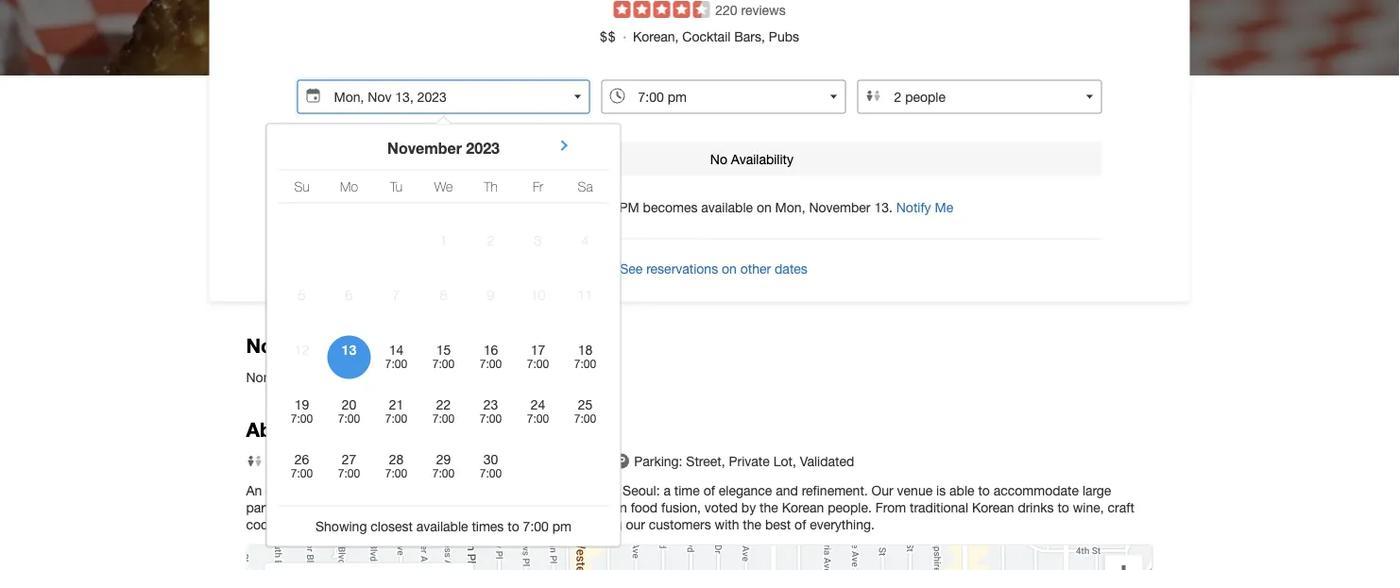 Task type: vqa. For each thing, say whether or not it's contained in the screenshot.
Friends link on the top of the page
no



Task type: locate. For each thing, give the bounding box(es) containing it.
7:00 for 23
[[480, 412, 502, 426]]

20 7:00
[[338, 397, 360, 426]]

time
[[675, 483, 700, 499]]

0 vertical spatial on
[[757, 199, 772, 215]]

by
[[742, 500, 756, 516]]

0 vertical spatial we
[[435, 179, 453, 194]]

0 vertical spatial available
[[702, 199, 753, 215]]

the up "private"
[[424, 483, 443, 499]]

1 horizontal spatial mon,
[[776, 199, 806, 215]]

november 2023 grid
[[278, 124, 609, 500]]

november
[[388, 139, 462, 157], [809, 199, 871, 215]]

0 horizontal spatial 13
[[342, 342, 357, 358]]

14 7:00
[[385, 342, 407, 371]]

7:00 for 24
[[527, 412, 549, 426]]

notes
[[246, 334, 302, 357]]

elegance
[[719, 483, 772, 499]]

the
[[357, 334, 387, 357], [424, 483, 443, 499], [556, 483, 575, 499], [760, 500, 778, 516], [743, 517, 762, 533]]

1 horizontal spatial 13
[[370, 149, 387, 167]]

showing closest available times to 7:00 pm
[[316, 519, 572, 534]]

korean
[[585, 500, 627, 516], [782, 500, 824, 516], [972, 500, 1014, 516]]

tue nov 7, 2023 cell
[[375, 287, 418, 304]]

map region
[[39, 440, 1249, 571]]

november up tu
[[388, 139, 462, 157]]

13.
[[875, 199, 893, 215]]

row containing 26
[[278, 446, 609, 489]]

to up the la's
[[541, 483, 552, 499]]

28
[[389, 452, 404, 467]]

able
[[950, 483, 975, 499]]

row containing 5
[[278, 281, 609, 325]]

of right 'best' at the right bottom of page
[[795, 517, 806, 533]]

available
[[702, 199, 753, 215], [417, 519, 468, 534]]

row containing 1
[[278, 226, 609, 270]]

1 vertical spatial we
[[421, 517, 440, 533]]

lot,
[[774, 454, 796, 469]]

sat nov 11, 2023 cell
[[564, 287, 607, 304]]

7:00 for 21
[[385, 412, 407, 426]]

7:00 for 18
[[574, 358, 596, 371]]

us,
[[446, 483, 468, 499]]

parking:
[[634, 454, 683, 469]]

we inside row
[[435, 179, 453, 194]]

korean, cocktail bars, pubs
[[633, 29, 799, 44]]

5 row from the top
[[278, 391, 609, 434]]

mon, up "su"
[[297, 149, 333, 167]]

drinks
[[1018, 500, 1054, 516]]

1 horizontal spatial in
[[553, 517, 564, 533]]

and down lot,
[[776, 483, 798, 499]]

on
[[757, 199, 772, 215], [722, 261, 737, 277]]

7:00 for 15
[[433, 358, 455, 371]]

and up bar.
[[403, 500, 426, 516]]

1 horizontal spatial available
[[702, 199, 753, 215]]

2 horizontal spatial of
[[795, 517, 806, 533]]

great
[[399, 454, 431, 469]]

16 7:00
[[480, 342, 502, 371]]

2 horizontal spatial korean
[[972, 500, 1014, 516]]

row
[[278, 171, 609, 203], [278, 226, 609, 270], [278, 281, 609, 325], [278, 336, 609, 379], [278, 391, 609, 434], [278, 446, 609, 489]]

atmosphere
[[266, 483, 336, 499]]

7:00 for 14
[[385, 358, 407, 371]]

no
[[710, 151, 728, 167]]

we inside an atmosphere unmatched in the us, travel back to the past of seoul: a time of elegance and refinement. our venue is able to accommodate large parties, company dinners, and private events. la's finest korean food fusion, voted by the korean people. from traditional korean drinks to wine, craft cocktails, and even a full bar. we take responsibility in providing our customers with the best of everything.
[[421, 517, 440, 533]]

4.5 star rating image
[[614, 1, 710, 18]]

16
[[484, 342, 498, 358]]

other
[[741, 261, 771, 277]]

0 horizontal spatial on
[[722, 261, 737, 277]]

private
[[429, 500, 469, 516]]

6 row from the top
[[278, 446, 609, 489]]

13 right the nov
[[370, 149, 387, 167]]

voted
[[705, 500, 738, 516]]

parking: street, private lot, validated
[[634, 454, 855, 469]]

notify
[[897, 199, 931, 215]]

fri nov 3, 2023 cell
[[516, 232, 560, 249]]

of
[[608, 483, 619, 499], [704, 483, 715, 499], [795, 517, 806, 533]]

korean down able
[[972, 500, 1014, 516]]

29 7:00
[[433, 452, 455, 481]]

0 horizontal spatial november
[[388, 139, 462, 157]]

mon, down availability
[[776, 199, 806, 215]]

fr
[[533, 179, 543, 194]]

a left full
[[364, 517, 371, 533]]

13 right sun nov 12, 2023 "cell"
[[342, 342, 357, 358]]

on down availability
[[757, 199, 772, 215]]

spot
[[467, 454, 495, 469]]

0 vertical spatial and
[[776, 483, 798, 499]]

november inside grid
[[388, 139, 462, 157]]

groups
[[323, 454, 367, 469]]

the up finest
[[556, 483, 575, 499]]

1 vertical spatial 13
[[342, 342, 357, 358]]

7:00 for 19
[[291, 412, 313, 426]]

2 vertical spatial a
[[364, 517, 371, 533]]

1 vertical spatial mon,
[[776, 199, 806, 215]]

of right the past
[[608, 483, 619, 499]]

in
[[410, 483, 420, 499], [553, 517, 564, 533]]

row group
[[278, 226, 609, 489]]

mon,
[[297, 149, 333, 167], [776, 199, 806, 215]]

unmatched
[[340, 483, 406, 499]]

0 vertical spatial mon,
[[297, 149, 333, 167]]

availability
[[731, 151, 794, 167]]

13 inside november 2023 grid
[[342, 342, 357, 358]]

becomes
[[643, 199, 698, 215]]

you can receive a text if 7:00 pm becomes available on mon, november 13. notify me
[[446, 199, 954, 215]]

the up 'best' at the right bottom of page
[[760, 500, 778, 516]]

fusion,
[[662, 500, 701, 516]]

we right bar.
[[421, 517, 440, 533]]

0 horizontal spatial mon,
[[297, 149, 333, 167]]

30
[[484, 452, 498, 467]]

available down no
[[702, 199, 753, 215]]

sa
[[578, 179, 593, 194]]

1 horizontal spatial a
[[543, 199, 550, 215]]

past
[[578, 483, 604, 499]]

7:00 for 25
[[574, 412, 596, 426]]

7
[[393, 287, 400, 303]]

if
[[579, 199, 586, 215]]

a left text
[[543, 199, 550, 215]]

3 row from the top
[[278, 281, 609, 325]]

7:00 for 26
[[291, 467, 313, 481]]

available down "private"
[[417, 519, 468, 534]]

26 7:00
[[291, 452, 313, 481]]

0 vertical spatial november
[[388, 139, 462, 157]]

23
[[484, 397, 498, 412]]

2 row from the top
[[278, 226, 609, 270]]

2 horizontal spatial a
[[664, 483, 671, 499]]

none
[[246, 369, 278, 385]]

0 horizontal spatial available
[[417, 519, 468, 534]]

we
[[435, 179, 453, 194], [421, 517, 440, 533]]

showing
[[316, 519, 367, 534]]

2 vertical spatial and
[[306, 517, 328, 533]]

7:00 for 27
[[338, 467, 360, 481]]

on left other
[[722, 261, 737, 277]]

1 horizontal spatial korean
[[782, 500, 824, 516]]

10
[[531, 287, 546, 303]]

see
[[620, 261, 643, 277]]

korean up providing at the left of the page
[[585, 500, 627, 516]]

13
[[370, 149, 387, 167], [342, 342, 357, 358]]

a left time
[[664, 483, 671, 499]]

mon nov 6, 2023 cell
[[327, 287, 371, 304]]

7:00 for 30
[[480, 467, 502, 481]]

1 horizontal spatial november
[[809, 199, 871, 215]]

bars,
[[735, 29, 765, 44]]

mon, nov 13
[[297, 149, 387, 167]]

in down 'great'
[[410, 483, 420, 499]]

street,
[[686, 454, 725, 469]]

can
[[472, 199, 493, 215]]

0 vertical spatial in
[[410, 483, 420, 499]]

7:00 for 20
[[338, 412, 360, 426]]

tu
[[390, 179, 403, 194]]

0 vertical spatial a
[[543, 199, 550, 215]]

and down company
[[306, 517, 328, 533]]

0 horizontal spatial korean
[[585, 500, 627, 516]]

0 horizontal spatial of
[[608, 483, 619, 499]]

18
[[578, 342, 593, 358]]

we up you at the top left of page
[[435, 179, 453, 194]]

korean up 'best' at the right bottom of page
[[782, 500, 824, 516]]

1 horizontal spatial on
[[757, 199, 772, 215]]

our
[[626, 517, 645, 533]]

1 vertical spatial available
[[417, 519, 468, 534]]

7:00 for 22
[[433, 412, 455, 426]]

2 korean from the left
[[782, 500, 824, 516]]

in down finest
[[553, 517, 564, 533]]

best
[[765, 517, 791, 533]]

17
[[531, 342, 546, 358]]

4 row from the top
[[278, 336, 609, 379]]

1 vertical spatial and
[[403, 500, 426, 516]]

no availability
[[710, 151, 794, 167]]

of up voted
[[704, 483, 715, 499]]

1 row from the top
[[278, 171, 609, 203]]

receive
[[497, 199, 539, 215]]

november left 13.
[[809, 199, 871, 215]]

from
[[308, 334, 352, 357]]

cocktails,
[[246, 517, 302, 533]]

even
[[332, 517, 360, 533]]



Task type: describe. For each thing, give the bounding box(es) containing it.
17 7:00
[[527, 342, 549, 371]]

28 7:00
[[385, 452, 407, 481]]

14
[[389, 342, 404, 358]]

1 vertical spatial a
[[664, 483, 671, 499]]

bar.
[[395, 517, 417, 533]]

3
[[535, 232, 542, 248]]

fri nov 10, 2023 cell
[[516, 287, 560, 304]]

people.
[[828, 500, 872, 516]]

1 horizontal spatial of
[[704, 483, 715, 499]]

row containing 12
[[278, 336, 609, 379]]

22 7:00
[[433, 397, 455, 426]]

from
[[876, 500, 906, 516]]

24
[[531, 397, 546, 412]]

7:00 for 29
[[433, 467, 455, 481]]

validated
[[800, 454, 855, 469]]

row containing 19
[[278, 391, 609, 434]]

row containing su
[[278, 171, 609, 203]]

for
[[304, 454, 320, 469]]

220
[[716, 2, 738, 18]]

to right times
[[508, 519, 520, 534]]

date
[[435, 454, 463, 469]]

closest
[[371, 519, 413, 534]]

craft
[[1108, 500, 1135, 516]]

0 horizontal spatial in
[[410, 483, 420, 499]]

19
[[295, 397, 309, 412]]

the left the 14
[[357, 334, 387, 357]]

sat nov 4, 2023 cell
[[564, 232, 607, 249]]

events.
[[473, 500, 516, 516]]

$$
[[600, 29, 617, 44]]

mo
[[340, 179, 358, 194]]

15
[[436, 342, 451, 358]]

the down by in the right of the page
[[743, 517, 762, 533]]

notify me link
[[897, 199, 954, 215]]

Select a date text field
[[297, 80, 590, 114]]

private
[[729, 454, 770, 469]]

row group containing 1
[[278, 226, 609, 489]]

0 vertical spatial 13
[[370, 149, 387, 167]]

1 vertical spatial november
[[809, 199, 871, 215]]

22
[[436, 397, 451, 412]]

1 vertical spatial on
[[722, 261, 737, 277]]

sun nov 12, 2023 cell
[[280, 342, 324, 359]]

30 7:00
[[480, 452, 502, 481]]

1 korean from the left
[[585, 500, 627, 516]]

7:00 for 17
[[527, 358, 549, 371]]

2 horizontal spatial and
[[776, 483, 798, 499]]

reviews
[[741, 2, 786, 18]]

1 horizontal spatial and
[[403, 500, 426, 516]]

see reservations on other dates link
[[297, 251, 1102, 291]]

wed nov 1, 2023 cell
[[422, 232, 465, 249]]

pm
[[553, 519, 572, 534]]

5
[[298, 287, 306, 303]]

4
[[582, 232, 589, 248]]

27
[[342, 452, 357, 467]]

29
[[436, 452, 451, 467]]

nov
[[338, 149, 366, 167]]

pm
[[619, 199, 640, 215]]

21 7:00
[[385, 397, 407, 426]]

seoul:
[[623, 483, 660, 499]]

7:00 for 16
[[480, 358, 502, 371]]

0 horizontal spatial a
[[364, 517, 371, 533]]

11
[[578, 287, 593, 303]]

take
[[443, 517, 468, 533]]

24 7:00
[[527, 397, 549, 426]]

23 7:00
[[480, 397, 502, 426]]

9
[[487, 287, 495, 303]]

great date spot
[[399, 454, 495, 469]]

3 korean from the left
[[972, 500, 1014, 516]]

0 horizontal spatial and
[[306, 517, 328, 533]]

full
[[375, 517, 392, 533]]

dinners,
[[352, 500, 400, 516]]

traditional
[[910, 500, 969, 516]]

thu nov 9, 2023 cell
[[469, 287, 513, 304]]

good for groups
[[267, 454, 367, 469]]

times
[[472, 519, 504, 534]]

to right able
[[978, 483, 990, 499]]

about
[[246, 418, 303, 441]]

27 7:00
[[338, 452, 360, 481]]

21
[[389, 397, 404, 412]]

you
[[446, 199, 468, 215]]

6
[[346, 287, 353, 303]]

12
[[295, 342, 309, 358]]

thu nov 2, 2023 cell
[[469, 232, 513, 249]]

1
[[440, 232, 447, 248]]

1 vertical spatial in
[[553, 517, 564, 533]]

travel back
[[472, 483, 537, 499]]

company
[[294, 500, 349, 516]]

2023
[[466, 139, 500, 157]]

korean,
[[633, 29, 679, 44]]

text
[[553, 199, 576, 215]]

accommodate large
[[994, 483, 1112, 499]]

with
[[715, 517, 739, 533]]

is
[[937, 483, 946, 499]]

sun nov 5, 2023 cell
[[280, 287, 324, 304]]

220 reviews
[[716, 2, 786, 18]]

wine,
[[1073, 500, 1104, 516]]

cocktail
[[683, 29, 731, 44]]

pubs
[[769, 29, 799, 44]]

food
[[631, 500, 658, 516]]

wed nov 8, 2023 cell
[[422, 287, 465, 304]]

venue
[[897, 483, 933, 499]]

see reservations on other dates
[[620, 261, 808, 277]]

finest
[[549, 500, 581, 516]]

an
[[246, 483, 262, 499]]

7:00 for 28
[[385, 467, 407, 481]]

8
[[440, 287, 447, 303]]

our
[[872, 483, 894, 499]]

to down accommodate large
[[1058, 500, 1070, 516]]



